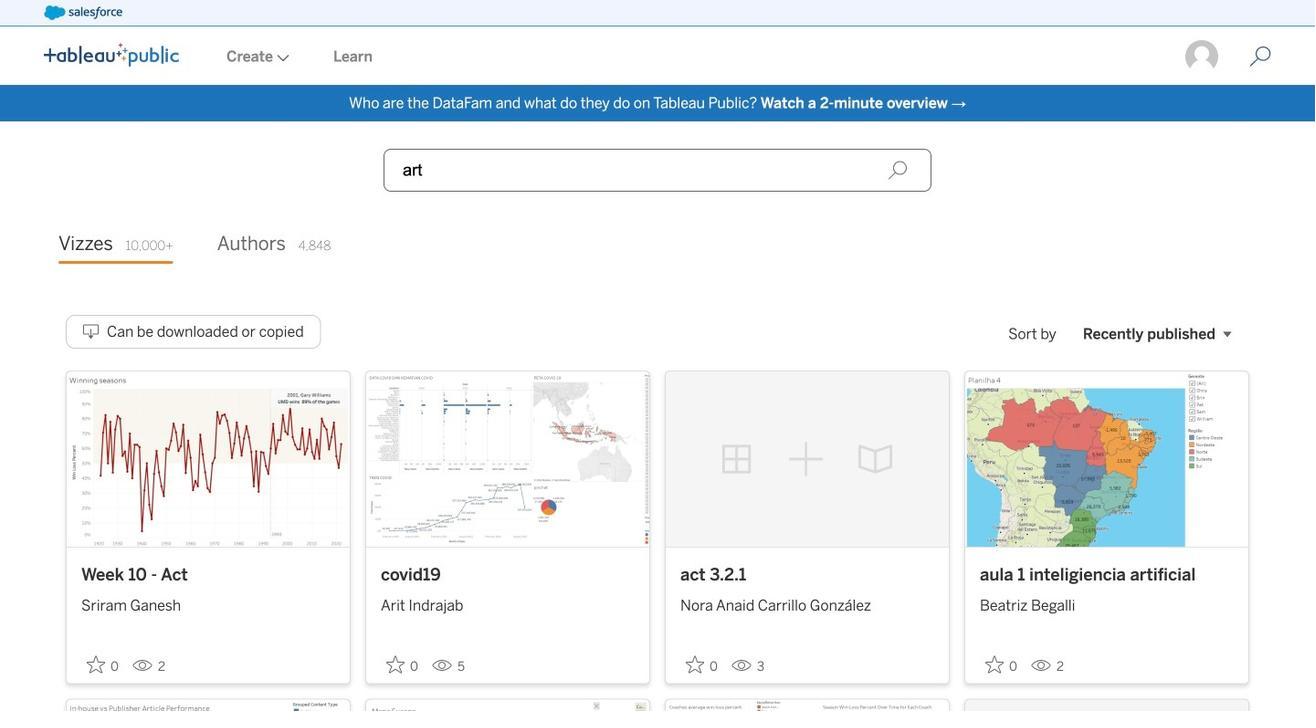 Task type: vqa. For each thing, say whether or not it's contained in the screenshot.
Workbook thumbnail
yes



Task type: describe. For each thing, give the bounding box(es) containing it.
3 add favorite button from the left
[[681, 650, 724, 680]]

Search input field
[[384, 149, 932, 192]]

workbook thumbnail image for 4th add favorite 'button' from the right
[[67, 372, 350, 547]]

2 add favorite button from the left
[[381, 650, 425, 680]]

add favorite image for 4th add favorite 'button' from the right
[[87, 656, 105, 674]]

add favorite image for 3rd add favorite 'button'
[[686, 656, 704, 674]]



Task type: locate. For each thing, give the bounding box(es) containing it.
2 add favorite image from the left
[[986, 656, 1004, 674]]

1 add favorite button from the left
[[81, 650, 125, 680]]

Add Favorite button
[[81, 650, 125, 680], [381, 650, 425, 680], [681, 650, 724, 680], [980, 650, 1024, 680]]

add favorite image
[[87, 656, 105, 674], [686, 656, 704, 674]]

2 workbook thumbnail image from the left
[[366, 372, 649, 547]]

go to search image
[[1228, 46, 1293, 68]]

workbook thumbnail image for 3rd add favorite 'button'
[[666, 372, 949, 547]]

add favorite image
[[386, 656, 405, 674], [986, 656, 1004, 674]]

1 add favorite image from the left
[[386, 656, 405, 674]]

workbook thumbnail image for first add favorite 'button' from right
[[966, 372, 1249, 547]]

4 add favorite button from the left
[[980, 650, 1024, 680]]

2 add favorite image from the left
[[686, 656, 704, 674]]

0 horizontal spatial add favorite image
[[87, 656, 105, 674]]

1 horizontal spatial add favorite image
[[986, 656, 1004, 674]]

workbook thumbnail image for 2nd add favorite 'button' from left
[[366, 372, 649, 547]]

4 workbook thumbnail image from the left
[[966, 372, 1249, 547]]

3 workbook thumbnail image from the left
[[666, 372, 949, 547]]

1 horizontal spatial add favorite image
[[686, 656, 704, 674]]

gary.orlando image
[[1184, 38, 1220, 75]]

0 horizontal spatial add favorite image
[[386, 656, 405, 674]]

1 workbook thumbnail image from the left
[[67, 372, 350, 547]]

salesforce logo image
[[44, 5, 122, 20]]

workbook thumbnail image
[[67, 372, 350, 547], [366, 372, 649, 547], [666, 372, 949, 547], [966, 372, 1249, 547]]

logo image
[[44, 43, 179, 67]]

1 add favorite image from the left
[[87, 656, 105, 674]]

search image
[[888, 160, 908, 180]]

create image
[[273, 54, 290, 62]]



